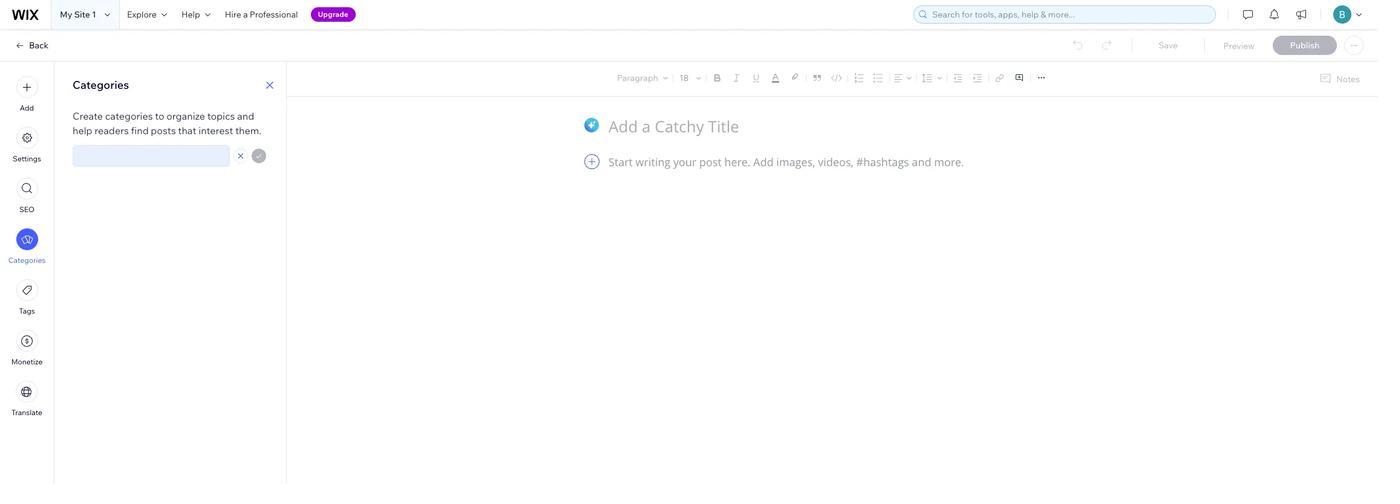Task type: locate. For each thing, give the bounding box(es) containing it.
help button
[[174, 0, 218, 29]]

0 horizontal spatial categories
[[8, 256, 45, 265]]

seo
[[19, 205, 35, 214]]

hire a professional link
[[218, 0, 305, 29]]

that
[[178, 125, 196, 137]]

explore
[[127, 9, 157, 20]]

categories
[[73, 78, 129, 92], [8, 256, 45, 265]]

site
[[74, 9, 90, 20]]

0 vertical spatial categories
[[73, 78, 129, 92]]

create
[[73, 110, 103, 122]]

monetize button
[[11, 330, 43, 367]]

categories
[[105, 110, 153, 122]]

categories up the tags button
[[8, 256, 45, 265]]

a
[[243, 9, 248, 20]]

monetize
[[11, 358, 43, 367]]

categories up create at the left
[[73, 78, 129, 92]]

settings
[[13, 154, 41, 163]]

upgrade
[[318, 10, 348, 19]]

my site 1
[[60, 9, 96, 20]]

tags button
[[16, 279, 38, 316]]

translate
[[12, 408, 42, 417]]

1 horizontal spatial categories
[[73, 78, 129, 92]]

hire
[[225, 9, 241, 20]]

help
[[181, 9, 200, 20]]

paragraph button
[[615, 70, 670, 87]]

posts
[[151, 125, 176, 137]]

1 vertical spatial categories
[[8, 256, 45, 265]]

menu
[[0, 69, 54, 425]]

interest
[[199, 125, 233, 137]]

add button
[[16, 76, 38, 113]]

None field
[[77, 146, 226, 166]]



Task type: describe. For each thing, give the bounding box(es) containing it.
add
[[20, 103, 34, 113]]

1
[[92, 9, 96, 20]]

hire a professional
[[225, 9, 298, 20]]

back button
[[15, 40, 48, 51]]

to
[[155, 110, 164, 122]]

menu containing add
[[0, 69, 54, 425]]

upgrade button
[[311, 7, 356, 22]]

back
[[29, 40, 48, 51]]

notes
[[1337, 74, 1360, 84]]

professional
[[250, 9, 298, 20]]

settings button
[[13, 127, 41, 163]]

my
[[60, 9, 72, 20]]

paragraph
[[617, 73, 658, 83]]

create categories to organize topics and help readers find posts that interest them.
[[73, 110, 261, 137]]

topics
[[207, 110, 235, 122]]

organize
[[166, 110, 205, 122]]

and
[[237, 110, 254, 122]]

notes button
[[1315, 71, 1364, 87]]

translate button
[[12, 381, 42, 417]]

seo button
[[16, 178, 38, 214]]

Add a Catchy Title text field
[[609, 116, 1044, 137]]

help
[[73, 125, 92, 137]]

tags
[[19, 307, 35, 316]]

them.
[[235, 125, 261, 137]]

categories inside menu
[[8, 256, 45, 265]]

readers
[[95, 125, 129, 137]]

categories button
[[8, 229, 45, 265]]

Search for tools, apps, help & more... field
[[929, 6, 1212, 23]]

find
[[131, 125, 149, 137]]



Task type: vqa. For each thing, say whether or not it's contained in the screenshot.
the Upgrade button on the top of the page
yes



